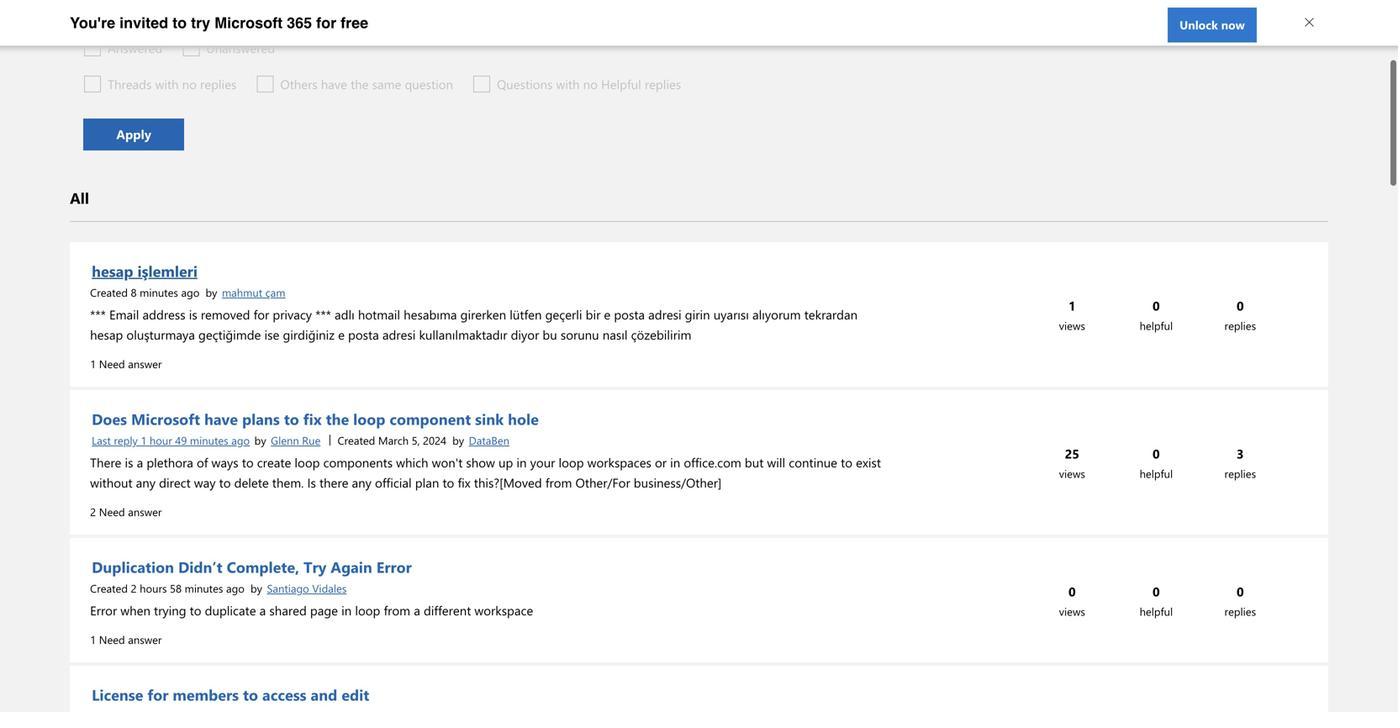 Task type: vqa. For each thing, say whether or not it's contained in the screenshot.
you,
no



Task type: describe. For each thing, give the bounding box(es) containing it.
duplication
[[92, 557, 174, 577]]

reply
[[114, 433, 138, 448]]

license
[[92, 685, 143, 705]]

glenn
[[271, 433, 299, 448]]

0 horizontal spatial error
[[90, 602, 117, 619]]

trying
[[154, 602, 186, 619]]

sorunu
[[561, 326, 599, 343]]

minutes inside does microsoft have plans to fix the loop component sink hole last reply 1 hour 49 minutes ago by glenn rue | created march 5, 2024                  by databen there is a plethora of ways to create loop components which won't show up in your loop workspaces or in office.com but will continue to exist without any direct way to delete them. is there any official plan to fix this?[moved from other/for business/other]
[[190, 433, 228, 448]]

1 views element
[[1031, 296, 1115, 336]]

uyarısı
[[714, 306, 749, 323]]

mahmut çam link
[[220, 283, 287, 301]]

0 helpful for hesap işlemleri
[[1140, 297, 1173, 333]]

way
[[194, 474, 216, 491]]

microsoft inside does microsoft have plans to fix the loop component sink hole last reply 1 hour 49 minutes ago by glenn rue | created march 5, 2024                  by databen there is a plethora of ways to create loop components which won't show up in your loop workspaces or in office.com but will continue to exist without any direct way to delete them. is there any official plan to fix this?[moved from other/for business/other]
[[131, 409, 200, 429]]

access
[[262, 685, 307, 705]]

3 replies
[[1225, 445, 1256, 481]]

2 horizontal spatial in
[[670, 454, 681, 471]]

you're invited to try microsoft 365 for free
[[70, 14, 368, 32]]

questions with no helpful replies
[[497, 76, 681, 93]]

0 horizontal spatial posta
[[348, 326, 379, 343]]

0 vertical spatial hesap
[[92, 261, 133, 281]]

again
[[331, 557, 372, 577]]

continue
[[789, 454, 838, 471]]

0 replies element for error
[[1199, 582, 1283, 622]]

to left try
[[172, 14, 187, 32]]

1 need answer for hesap
[[90, 357, 162, 371]]

loop up "march"
[[353, 409, 386, 429]]

lütfen
[[510, 306, 542, 323]]

business/other]
[[634, 474, 722, 491]]

march
[[378, 433, 409, 448]]

|
[[329, 431, 331, 446]]

exist
[[856, 454, 881, 471]]

0 for 0 replies 'element' for error
[[1237, 583, 1244, 600]]

girin
[[685, 306, 710, 323]]

there
[[90, 454, 121, 471]]

for inside "hesap işlemleri created 8 minutes ago                  by mahmut çam *** email address is removed for privacy *** adlı hotmail hesabıma girerken lütfen geçerli bir e posta adresi girin uyarısı alıyorum tekrardan hesap oluşturmaya geçtiğimde ise girdiğiniz e posta adresi kullanılmaktadır diyor bu sorunu nasıl çözebilirim"
[[254, 306, 269, 323]]

0 helpful for duplication didn't complete, try again error
[[1140, 583, 1173, 619]]

need for does
[[99, 505, 125, 519]]

unlock
[[1180, 17, 1218, 32]]

to down won't
[[443, 474, 454, 491]]

minutes inside "hesap işlemleri created 8 minutes ago                  by mahmut çam *** email address is removed for privacy *** adlı hotmail hesabıma girerken lütfen geçerli bir e posta adresi girin uyarısı alıyorum tekrardan hesap oluşturmaya geçtiğimde ise girdiğiniz e posta adresi kullanılmaktadır diyor bu sorunu nasıl çözebilirim"
[[140, 285, 178, 300]]

2 inside duplication didn't complete, try again error created 2 hours 58 minutes ago                  by santiago vidales error when trying to duplicate a shared page in loop from a different workspace
[[131, 581, 137, 596]]

edit
[[342, 685, 369, 705]]

Posted before: date field
[[646, 0, 755, 5]]

hesap işlemleri created 8 minutes ago                  by mahmut çam *** email address is removed for privacy *** adlı hotmail hesabıma girerken lütfen geçerli bir e posta adresi girin uyarısı alıyorum tekrardan hesap oluşturmaya geçtiğimde ise girdiğiniz e posta adresi kullanılmaktadır diyor bu sorunu nasıl çözebilirim
[[90, 261, 858, 343]]

license for members to access and edit
[[92, 685, 369, 705]]

from inside duplication didn't complete, try again error created 2 hours 58 minutes ago                  by santiago vidales error when trying to duplicate a shared page in loop from a different workspace
[[384, 602, 410, 619]]

helpful for does microsoft have plans to fix the loop component sink hole
[[1140, 466, 1173, 481]]

hesap işlemleri link
[[90, 259, 199, 283]]

privacy
[[273, 306, 312, 323]]

0 horizontal spatial e
[[338, 326, 345, 343]]

duplication didn't complete, try again error created 2 hours 58 minutes ago                  by santiago vidales error when trying to duplicate a shared page in loop from a different workspace
[[90, 557, 533, 619]]

0 helpful element for does microsoft have plans to fix the loop component sink hole
[[1115, 444, 1199, 484]]

from inside does microsoft have plans to fix the loop component sink hole last reply 1 hour 49 minutes ago by glenn rue | created march 5, 2024                  by databen there is a plethora of ways to create loop components which won't show up in your loop workspaces or in office.com but will continue to exist without any direct way to delete them. is there any official plan to fix this?[moved from other/for business/other]
[[546, 474, 572, 491]]

but
[[745, 454, 764, 471]]

diyor
[[511, 326, 539, 343]]

0 replies for error
[[1225, 583, 1256, 619]]

the inside does microsoft have plans to fix the loop component sink hole last reply 1 hour 49 minutes ago by glenn rue | created march 5, 2024                  by databen there is a plethora of ways to create loop components which won't show up in your loop workspaces or in office.com but will continue to exist without any direct way to delete them. is there any official plan to fix this?[moved from other/for business/other]
[[326, 409, 349, 429]]

oluşturmaya
[[126, 326, 195, 343]]

of
[[197, 454, 208, 471]]

invited
[[120, 14, 168, 32]]

by right ago at the bottom of page
[[255, 433, 266, 448]]

official
[[375, 474, 412, 491]]

and
[[311, 685, 337, 705]]

Posted after: date field
[[516, 0, 626, 5]]

0 helpful element for duplication didn't complete, try again error
[[1115, 582, 1199, 622]]

0 vertical spatial microsoft
[[215, 14, 283, 32]]

apply button
[[83, 119, 184, 151]]

members
[[173, 685, 239, 705]]

bu
[[543, 326, 557, 343]]

0 vertical spatial fix
[[303, 409, 322, 429]]

hours
[[140, 581, 167, 596]]

25
[[1065, 445, 1080, 462]]

0 replies element for by
[[1199, 296, 1283, 336]]

address
[[143, 306, 186, 323]]

views for hesap işlemleri
[[1059, 318, 1086, 333]]

have inside does microsoft have plans to fix the loop component sink hole last reply 1 hour 49 minutes ago by glenn rue | created march 5, 2024                  by databen there is a plethora of ways to create loop components which won't show up in your loop workspaces or in office.com but will continue to exist without any direct way to delete them. is there any official plan to fix this?[moved from other/for business/other]
[[204, 409, 238, 429]]

email
[[109, 306, 139, 323]]

to up delete
[[242, 454, 254, 471]]

plethora
[[147, 454, 193, 471]]

adlı
[[335, 306, 355, 323]]

in inside duplication didn't complete, try again error created 2 hours 58 minutes ago                  by santiago vidales error when trying to duplicate a shared page in loop from a different workspace
[[342, 602, 352, 619]]

other/for
[[576, 474, 630, 491]]

1 inside 1 views
[[1069, 297, 1076, 314]]

hesabıma
[[404, 306, 457, 323]]

santiago
[[267, 581, 309, 596]]

1 horizontal spatial fix
[[458, 474, 471, 491]]

loop right your
[[559, 454, 584, 471]]

0 helpful element for hesap işlemleri
[[1115, 296, 1199, 336]]

you're
[[70, 14, 115, 32]]

component
[[390, 409, 471, 429]]

0 views element
[[1031, 582, 1115, 622]]

girdiğiniz
[[283, 326, 335, 343]]

without
[[90, 474, 132, 491]]

when
[[120, 602, 150, 619]]

1 inside does microsoft have plans to fix the loop component sink hole last reply 1 hour 49 minutes ago by glenn rue | created march 5, 2024                  by databen there is a plethora of ways to create loop components which won't show up in your loop workspaces or in office.com but will continue to exist without any direct way to delete them. is there any official plan to fix this?[moved from other/for business/other]
[[141, 433, 147, 448]]

with for questions
[[556, 76, 580, 93]]

replies for duplication didn't complete, try again error
[[1225, 604, 1256, 619]]

2 need answer
[[90, 505, 162, 519]]

to right the way
[[219, 474, 231, 491]]

no for replies
[[182, 76, 197, 93]]

license for members to access and edit link
[[90, 683, 371, 706]]

to left access
[[243, 685, 258, 705]]

need for hesap
[[99, 357, 125, 371]]

helpful for duplication didn't complete, try again error
[[1140, 604, 1173, 619]]

does microsoft have plans to fix the loop component sink hole last reply 1 hour 49 minutes ago by glenn rue | created march 5, 2024                  by databen there is a plethora of ways to create loop components which won't show up in your loop workspaces or in office.com but will continue to exist without any direct way to delete them. is there any official plan to fix this?[moved from other/for business/other]
[[90, 409, 881, 491]]

0 replies for by
[[1225, 297, 1256, 333]]

unanswered
[[206, 40, 275, 56]]

will
[[767, 454, 786, 471]]

last
[[92, 433, 111, 448]]

is
[[307, 474, 316, 491]]

0 helpful for does microsoft have plans to fix the loop component sink hole
[[1140, 445, 1173, 481]]

girerken
[[460, 306, 506, 323]]

which
[[396, 454, 428, 471]]

your
[[530, 454, 555, 471]]

threads with no replies
[[108, 76, 237, 93]]

others have the same question
[[280, 76, 453, 93]]

0 for 0 helpful element corresponding to hesap işlemleri
[[1153, 297, 1160, 314]]

created inside "hesap işlemleri created 8 minutes ago                  by mahmut çam *** email address is removed for privacy *** adlı hotmail hesabıma girerken lütfen geçerli bir e posta adresi girin uyarısı alıyorum tekrardan hesap oluşturmaya geçtiğimde ise girdiğiniz e posta adresi kullanılmaktadır diyor bu sorunu nasıl çözebilirim"
[[90, 285, 128, 300]]



Task type: locate. For each thing, give the bounding box(es) containing it.
1 vertical spatial microsoft
[[131, 409, 200, 429]]

1 vertical spatial views
[[1059, 466, 1086, 481]]

created left 8
[[90, 285, 128, 300]]

0 horizontal spatial fix
[[303, 409, 322, 429]]

now
[[1222, 17, 1245, 32]]

e right bir
[[604, 306, 611, 323]]

0 for 0 replies 'element' for by
[[1237, 297, 1244, 314]]

0 vertical spatial e
[[604, 306, 611, 323]]

1 views
[[1059, 297, 1086, 333]]

rue
[[302, 433, 321, 448]]

any left direct
[[136, 474, 156, 491]]

replies for hesap işlemleri
[[1225, 318, 1256, 333]]

any down components
[[352, 474, 372, 491]]

error left when
[[90, 602, 117, 619]]

no for helpful
[[583, 76, 598, 93]]

1
[[1069, 297, 1076, 314], [90, 357, 96, 371], [141, 433, 147, 448], [90, 632, 96, 647]]

unlock now
[[1180, 17, 1245, 32]]

2 vertical spatial minutes
[[185, 581, 223, 596]]

1 need from the top
[[99, 357, 125, 371]]

created inside duplication didn't complete, try again error created 2 hours 58 minutes ago                  by santiago vidales error when trying to duplicate a shared page in loop from a different workspace
[[90, 581, 128, 596]]

25 views element
[[1031, 444, 1115, 484]]

to inside duplication didn't complete, try again error created 2 hours 58 minutes ago                  by santiago vidales error when trying to duplicate a shared page in loop from a different workspace
[[190, 602, 201, 619]]

didn't
[[178, 557, 223, 577]]

0 vertical spatial have
[[321, 76, 347, 93]]

created up components
[[338, 433, 375, 448]]

1 horizontal spatial no
[[583, 76, 598, 93]]

1 *** from the left
[[90, 306, 106, 323]]

0 horizontal spatial with
[[155, 76, 179, 93]]

2 vertical spatial 0 helpful
[[1140, 583, 1173, 619]]

replies for does microsoft have plans to fix the loop component sink hole
[[1225, 466, 1256, 481]]

does microsoft have plans to fix the loop component sink hole link
[[90, 407, 541, 431]]

have up ago at the bottom of page
[[204, 409, 238, 429]]

1 horizontal spatial posta
[[614, 306, 645, 323]]

for right license
[[147, 685, 169, 705]]

2 vertical spatial created
[[90, 581, 128, 596]]

fix down "show"
[[458, 474, 471, 491]]

need down when
[[99, 632, 125, 647]]

removed
[[201, 306, 250, 323]]

0 vertical spatial views
[[1059, 318, 1086, 333]]

0 vertical spatial 2
[[90, 505, 96, 519]]

others
[[280, 76, 318, 93]]

1 horizontal spatial e
[[604, 306, 611, 323]]

no right threads
[[182, 76, 197, 93]]

3 need from the top
[[99, 632, 125, 647]]

2 0 helpful element from the top
[[1115, 444, 1199, 484]]

0 horizontal spatial microsoft
[[131, 409, 200, 429]]

is inside does microsoft have plans to fix the loop component sink hole last reply 1 hour 49 minutes ago by glenn rue | created march 5, 2024                  by databen there is a plethora of ways to create loop components which won't show up in your loop workspaces or in office.com but will continue to exist without any direct way to delete them. is there any official plan to fix this?[moved from other/for business/other]
[[125, 454, 133, 471]]

1 horizontal spatial adresi
[[648, 306, 682, 323]]

0 horizontal spatial a
[[137, 454, 143, 471]]

49
[[175, 433, 187, 448]]

answer down when
[[128, 632, 162, 647]]

plan
[[415, 474, 439, 491]]

1 0 helpful from the top
[[1140, 297, 1173, 333]]

in right up
[[517, 454, 527, 471]]

with right threads
[[155, 76, 179, 93]]

0 for does microsoft have plans to fix the loop component sink hole's 0 helpful element
[[1153, 445, 1160, 462]]

3 helpful from the top
[[1140, 604, 1173, 619]]

same
[[372, 76, 401, 93]]

adresi down the hotmail
[[382, 326, 416, 343]]

a left shared
[[260, 602, 266, 619]]

question
[[405, 76, 453, 93]]

0 vertical spatial for
[[316, 14, 336, 32]]

workspace
[[475, 602, 533, 619]]

with for threads
[[155, 76, 179, 93]]

0 vertical spatial answer
[[128, 357, 162, 371]]

have
[[321, 76, 347, 93], [204, 409, 238, 429]]

25 views
[[1059, 445, 1086, 481]]

in right page
[[342, 602, 352, 619]]

direct
[[159, 474, 191, 491]]

2 helpful from the top
[[1140, 466, 1173, 481]]

ago
[[231, 433, 250, 448]]

1 vertical spatial 0 helpful element
[[1115, 444, 1199, 484]]

hesap down email at the left of the page
[[90, 326, 123, 343]]

3 0 helpful from the top
[[1140, 583, 1173, 619]]

2 left 'hours'
[[131, 581, 137, 596]]

the
[[351, 76, 369, 93], [326, 409, 349, 429]]

1 need answer down oluşturmaya
[[90, 357, 162, 371]]

mahmut
[[222, 285, 262, 300]]

2 vertical spatial answer
[[128, 632, 162, 647]]

e
[[604, 306, 611, 323], [338, 326, 345, 343]]

created down the duplication
[[90, 581, 128, 596]]

2 horizontal spatial for
[[316, 14, 336, 32]]

is inside "hesap işlemleri created 8 minutes ago                  by mahmut çam *** email address is removed for privacy *** adlı hotmail hesabıma girerken lütfen geçerli bir e posta adresi girin uyarısı alıyorum tekrardan hesap oluşturmaya geçtiğimde ise girdiğiniz e posta adresi kullanılmaktadır diyor bu sorunu nasıl çözebilirim"
[[189, 306, 197, 323]]

1 need answer for duplication
[[90, 632, 162, 647]]

a down reply
[[137, 454, 143, 471]]

1 vertical spatial from
[[384, 602, 410, 619]]

1 vertical spatial 0 helpful
[[1140, 445, 1173, 481]]

1 horizontal spatial for
[[254, 306, 269, 323]]

hesap
[[92, 261, 133, 281], [90, 326, 123, 343]]

e down adlı
[[338, 326, 345, 343]]

2 0 helpful from the top
[[1140, 445, 1173, 481]]

1 horizontal spatial error
[[377, 557, 412, 577]]

replies
[[200, 76, 237, 93], [645, 76, 681, 93], [1225, 318, 1256, 333], [1225, 466, 1256, 481], [1225, 604, 1256, 619]]

2 horizontal spatial a
[[414, 602, 420, 619]]

ise
[[264, 326, 279, 343]]

duplication didn't complete, try again error link
[[90, 555, 414, 579]]

won't
[[432, 454, 463, 471]]

answer down oluşturmaya
[[128, 357, 162, 371]]

created inside does microsoft have plans to fix the loop component sink hole last reply 1 hour 49 minutes ago by glenn rue | created march 5, 2024                  by databen there is a plethora of ways to create loop components which won't show up in your loop workspaces or in office.com but will continue to exist without any direct way to delete them. is there any official plan to fix this?[moved from other/for business/other]
[[338, 433, 375, 448]]

is right address
[[189, 306, 197, 323]]

1 vertical spatial answer
[[128, 505, 162, 519]]

0 vertical spatial helpful
[[1140, 318, 1173, 333]]

2 with from the left
[[556, 76, 580, 93]]

1 vertical spatial need
[[99, 505, 125, 519]]

0 vertical spatial created
[[90, 285, 128, 300]]

in right the or
[[670, 454, 681, 471]]

answer down direct
[[128, 505, 162, 519]]

1 vertical spatial 0 replies element
[[1199, 582, 1283, 622]]

2 no from the left
[[583, 76, 598, 93]]

1 vertical spatial the
[[326, 409, 349, 429]]

0 vertical spatial error
[[377, 557, 412, 577]]

0 horizontal spatial from
[[384, 602, 410, 619]]

1 no from the left
[[182, 76, 197, 93]]

1 vertical spatial have
[[204, 409, 238, 429]]

1 helpful from the top
[[1140, 318, 1173, 333]]

databen link
[[467, 431, 511, 449]]

no left helpful
[[583, 76, 598, 93]]

0 helpful element
[[1115, 296, 1199, 336], [1115, 444, 1199, 484], [1115, 582, 1199, 622]]

8
[[131, 285, 137, 300]]

1 vertical spatial is
[[125, 454, 133, 471]]

posta down the hotmail
[[348, 326, 379, 343]]

1 horizontal spatial in
[[517, 454, 527, 471]]

0 horizontal spatial have
[[204, 409, 238, 429]]

posta
[[614, 306, 645, 323], [348, 326, 379, 343]]

hole
[[508, 409, 539, 429]]

0 helpful
[[1140, 297, 1173, 333], [1140, 445, 1173, 481], [1140, 583, 1173, 619]]

*** left email at the left of the page
[[90, 306, 106, 323]]

1 vertical spatial hesap
[[90, 326, 123, 343]]

a
[[137, 454, 143, 471], [260, 602, 266, 619], [414, 602, 420, 619]]

1 horizontal spatial from
[[546, 474, 572, 491]]

2 vertical spatial need
[[99, 632, 125, 647]]

0 inside 0 views
[[1069, 583, 1076, 600]]

1 with from the left
[[155, 76, 179, 93]]

5,
[[412, 433, 420, 448]]

show
[[466, 454, 495, 471]]

2 0 replies from the top
[[1225, 583, 1256, 619]]

them.
[[272, 474, 304, 491]]

0 horizontal spatial ***
[[90, 306, 106, 323]]

to up the glenn rue link
[[284, 409, 299, 429]]

unlock now link
[[1168, 8, 1257, 42]]

with right "questions"
[[556, 76, 580, 93]]

loop right page
[[355, 602, 380, 619]]

0 horizontal spatial for
[[147, 685, 169, 705]]

0 vertical spatial 0 replies element
[[1199, 296, 1283, 336]]

hesap up 8
[[92, 261, 133, 281]]

çözebilirim
[[631, 326, 692, 343]]

0 vertical spatial from
[[546, 474, 572, 491]]

the left same
[[351, 76, 369, 93]]

2 *** from the left
[[315, 306, 331, 323]]

minutes inside duplication didn't complete, try again error created 2 hours 58 minutes ago                  by santiago vidales error when trying to duplicate a shared page in loop from a different workspace
[[185, 581, 223, 596]]

1 vertical spatial created
[[338, 433, 375, 448]]

microsoft
[[215, 14, 283, 32], [131, 409, 200, 429]]

0 horizontal spatial any
[[136, 474, 156, 491]]

0 helpful right 0 views element
[[1140, 583, 1173, 619]]

loop inside duplication didn't complete, try again error created 2 hours 58 minutes ago                  by santiago vidales error when trying to duplicate a shared page in loop from a different workspace
[[355, 602, 380, 619]]

to right trying on the bottom of the page
[[190, 602, 201, 619]]

components
[[323, 454, 393, 471]]

answer for does
[[128, 505, 162, 519]]

2
[[90, 505, 96, 519], [131, 581, 137, 596]]

need
[[99, 357, 125, 371], [99, 505, 125, 519], [99, 632, 125, 647]]

free
[[341, 14, 368, 32]]

0 vertical spatial posta
[[614, 306, 645, 323]]

for right "365"
[[316, 14, 336, 32]]

0 vertical spatial the
[[351, 76, 369, 93]]

2 down without at the left
[[90, 505, 96, 519]]

3 views from the top
[[1059, 604, 1086, 619]]

2 any from the left
[[352, 474, 372, 491]]

0 horizontal spatial adresi
[[382, 326, 416, 343]]

minutes up address
[[140, 285, 178, 300]]

3 0 helpful element from the top
[[1115, 582, 1199, 622]]

this?[moved
[[474, 474, 542, 491]]

by inside "hesap işlemleri created 8 minutes ago                  by mahmut çam *** email address is removed for privacy *** adlı hotmail hesabıma girerken lütfen geçerli bir e posta adresi girin uyarısı alıyorum tekrardan hesap oluşturmaya geçtiğimde ise girdiğiniz e posta adresi kullanılmaktadır diyor bu sorunu nasıl çözebilirim"
[[206, 285, 217, 300]]

1 vertical spatial minutes
[[190, 433, 228, 448]]

3 answer from the top
[[128, 632, 162, 647]]

0 horizontal spatial the
[[326, 409, 349, 429]]

from left different
[[384, 602, 410, 619]]

by inside duplication didn't complete, try again error created 2 hours 58 minutes ago                  by santiago vidales error when trying to duplicate a shared page in loop from a different workspace
[[251, 581, 262, 596]]

workspaces
[[587, 454, 652, 471]]

0 horizontal spatial no
[[182, 76, 197, 93]]

3 replies element
[[1199, 444, 1283, 484]]

0 vertical spatial adresi
[[648, 306, 682, 323]]

try
[[191, 14, 210, 32]]

1 horizontal spatial have
[[321, 76, 347, 93]]

have right others
[[321, 76, 347, 93]]

geçtiğimde
[[198, 326, 261, 343]]

1 horizontal spatial any
[[352, 474, 372, 491]]

views for duplication didn't complete, try again error
[[1059, 604, 1086, 619]]

2 vertical spatial 0 helpful element
[[1115, 582, 1199, 622]]

answer for hesap
[[128, 357, 162, 371]]

a inside does microsoft have plans to fix the loop component sink hole last reply 1 hour 49 minutes ago by glenn rue | created march 5, 2024                  by databen there is a plethora of ways to create loop components which won't show up in your loop workspaces or in office.com but will continue to exist without any direct way to delete them. is there any official plan to fix this?[moved from other/for business/other]
[[137, 454, 143, 471]]

is down reply
[[125, 454, 133, 471]]

1 vertical spatial adresi
[[382, 326, 416, 343]]

1 need answer down when
[[90, 632, 162, 647]]

no
[[182, 76, 197, 93], [583, 76, 598, 93]]

minutes up of
[[190, 433, 228, 448]]

loop up is at the left of page
[[295, 454, 320, 471]]

0 replies element
[[1199, 296, 1283, 336], [1199, 582, 1283, 622]]

office.com
[[684, 454, 742, 471]]

glenn rue link
[[269, 431, 322, 449]]

by up removed
[[206, 285, 217, 300]]

1 horizontal spatial is
[[189, 306, 197, 323]]

fix up "rue"
[[303, 409, 322, 429]]

çam
[[265, 285, 285, 300]]

2 views from the top
[[1059, 466, 1086, 481]]

0 vertical spatial is
[[189, 306, 197, 323]]

0 helpful right 1 views element
[[1140, 297, 1173, 333]]

threads
[[108, 76, 152, 93]]

replies inside "element"
[[1225, 466, 1256, 481]]

minutes down didn't
[[185, 581, 223, 596]]

for up ise
[[254, 306, 269, 323]]

duplicate
[[205, 602, 256, 619]]

sink
[[475, 409, 504, 429]]

last reply 1 hour 49 minutes ago link
[[90, 431, 252, 449]]

0 for 0 helpful element associated with duplication didn't complete, try again error
[[1153, 583, 1160, 600]]

2 need from the top
[[99, 505, 125, 519]]

0 vertical spatial 1 need answer
[[90, 357, 162, 371]]

microsoft up unanswered
[[215, 14, 283, 32]]

1 vertical spatial helpful
[[1140, 466, 1173, 481]]

different
[[424, 602, 471, 619]]

views
[[1059, 318, 1086, 333], [1059, 466, 1086, 481], [1059, 604, 1086, 619]]

complete,
[[227, 557, 299, 577]]

shared
[[269, 602, 307, 619]]

1 vertical spatial for
[[254, 306, 269, 323]]

1 vertical spatial fix
[[458, 474, 471, 491]]

1 vertical spatial 0 replies
[[1225, 583, 1256, 619]]

0 horizontal spatial in
[[342, 602, 352, 619]]

views for does microsoft have plans to fix the loop component sink hole
[[1059, 466, 1086, 481]]

answer for duplication
[[128, 632, 162, 647]]

2 0 replies element from the top
[[1199, 582, 1283, 622]]

0 vertical spatial 0 helpful element
[[1115, 296, 1199, 336]]

vidales
[[312, 581, 347, 596]]

microsoft up hour
[[131, 409, 200, 429]]

*** left adlı
[[315, 306, 331, 323]]

1 vertical spatial posta
[[348, 326, 379, 343]]

0 vertical spatial minutes
[[140, 285, 178, 300]]

the up |
[[326, 409, 349, 429]]

1 vertical spatial e
[[338, 326, 345, 343]]

need down without at the left
[[99, 505, 125, 519]]

1 vertical spatial 2
[[131, 581, 137, 596]]

1 views from the top
[[1059, 318, 1086, 333]]

0 views
[[1059, 583, 1086, 619]]

1 horizontal spatial ***
[[315, 306, 331, 323]]

from down your
[[546, 474, 572, 491]]

2 vertical spatial views
[[1059, 604, 1086, 619]]

1 vertical spatial 1 need answer
[[90, 632, 162, 647]]

2 1 need answer from the top
[[90, 632, 162, 647]]

1 0 replies element from the top
[[1199, 296, 1283, 336]]

alıyorum
[[753, 306, 801, 323]]

helpful for hesap işlemleri
[[1140, 318, 1173, 333]]

1 any from the left
[[136, 474, 156, 491]]

0 horizontal spatial 2
[[90, 505, 96, 519]]

need down email at the left of the page
[[99, 357, 125, 371]]

1 horizontal spatial the
[[351, 76, 369, 93]]

error right again at left
[[377, 557, 412, 577]]

to left exist
[[841, 454, 853, 471]]

need for duplication
[[99, 632, 125, 647]]

apply
[[116, 126, 151, 143]]

adresi up çözebilirim
[[648, 306, 682, 323]]

0 helpful right 25 views element
[[1140, 445, 1173, 481]]

2 answer from the top
[[128, 505, 162, 519]]

1 answer from the top
[[128, 357, 162, 371]]

1 horizontal spatial with
[[556, 76, 580, 93]]

by down the duplication didn't complete, try again error link
[[251, 581, 262, 596]]

0 vertical spatial need
[[99, 357, 125, 371]]

1 1 need answer from the top
[[90, 357, 162, 371]]

delete
[[234, 474, 269, 491]]

0 horizontal spatial is
[[125, 454, 133, 471]]

0 for 0 views element
[[1069, 583, 1076, 600]]

1 horizontal spatial 2
[[131, 581, 137, 596]]

there
[[320, 474, 349, 491]]

işlemleri
[[137, 261, 198, 281]]

1 horizontal spatial a
[[260, 602, 266, 619]]

1 0 replies from the top
[[1225, 297, 1256, 333]]

0 vertical spatial 0 replies
[[1225, 297, 1256, 333]]

2 vertical spatial for
[[147, 685, 169, 705]]

by up won't
[[453, 433, 464, 448]]

kullanılmaktadır
[[419, 326, 507, 343]]

or
[[655, 454, 667, 471]]

all
[[70, 188, 89, 208]]

3
[[1237, 445, 1244, 462]]

posta up nasıl
[[614, 306, 645, 323]]

by
[[206, 285, 217, 300], [255, 433, 266, 448], [453, 433, 464, 448], [251, 581, 262, 596]]

1 vertical spatial error
[[90, 602, 117, 619]]

nasıl
[[603, 326, 628, 343]]

a left different
[[414, 602, 420, 619]]

1 horizontal spatial microsoft
[[215, 14, 283, 32]]

tekrardan
[[804, 306, 858, 323]]

2 vertical spatial helpful
[[1140, 604, 1173, 619]]

0 vertical spatial 0 helpful
[[1140, 297, 1173, 333]]

1 0 helpful element from the top
[[1115, 296, 1199, 336]]

hotmail
[[358, 306, 400, 323]]



